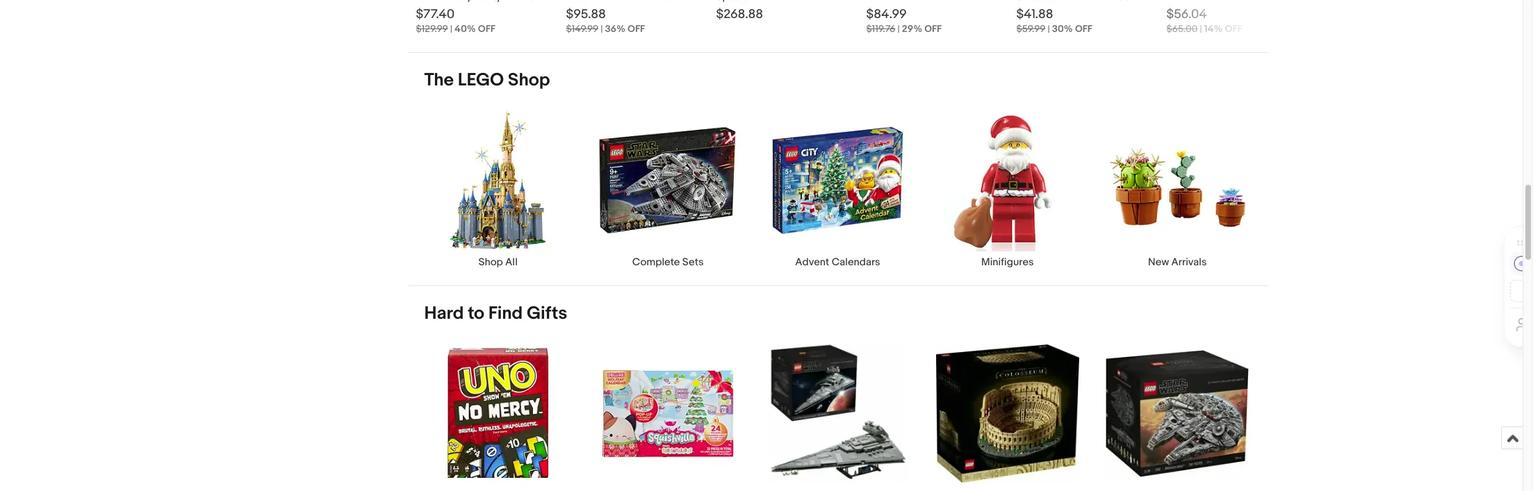 Task type: describe. For each thing, give the bounding box(es) containing it.
$65.00
[[1167, 23, 1198, 35]]

$95.88 $149.99 | 36% off
[[566, 7, 645, 35]]

minifigures link
[[923, 108, 1093, 269]]

complete sets
[[632, 256, 704, 269]]

0 vertical spatial shop
[[508, 69, 550, 91]]

36%
[[605, 23, 626, 35]]

$41.88 $59.99 | 30% off
[[1017, 7, 1093, 35]]

$119.76
[[867, 23, 896, 35]]

off for $95.88
[[628, 23, 645, 35]]

complete
[[632, 256, 680, 269]]

off for $77.40
[[478, 23, 496, 35]]

| for $77.40
[[450, 23, 453, 35]]

shop all link
[[413, 108, 583, 269]]

14%
[[1205, 23, 1223, 35]]

| for $84.99
[[898, 23, 900, 35]]

new arrivals link
[[1093, 108, 1263, 269]]

$129.99 text field
[[416, 23, 448, 35]]

$119.76 text field
[[867, 23, 896, 35]]

$77.40
[[416, 7, 455, 22]]

advent
[[796, 256, 830, 269]]

advent calendars
[[796, 256, 881, 269]]

lego
[[458, 69, 504, 91]]

calendars
[[832, 256, 881, 269]]

gifts
[[527, 303, 568, 325]]

| for $41.88
[[1048, 23, 1050, 35]]

the lego shop
[[424, 69, 550, 91]]

0 horizontal spatial shop
[[479, 256, 503, 269]]

shop all
[[479, 256, 518, 269]]



Task type: vqa. For each thing, say whether or not it's contained in the screenshot.


Task type: locate. For each thing, give the bounding box(es) containing it.
$56.04 $65.00 | 14% off
[[1167, 7, 1243, 35]]

5 off from the left
[[1226, 23, 1243, 35]]

| for $95.88
[[601, 23, 603, 35]]

sets
[[683, 256, 704, 269]]

$65.00 text field
[[1167, 23, 1198, 35]]

new
[[1149, 256, 1170, 269]]

shop left all
[[479, 256, 503, 269]]

shop
[[508, 69, 550, 91], [479, 256, 503, 269]]

| inside $41.88 $59.99 | 30% off
[[1048, 23, 1050, 35]]

off right 29%
[[925, 23, 942, 35]]

off inside the $95.88 $149.99 | 36% off
[[628, 23, 645, 35]]

off
[[478, 23, 496, 35], [628, 23, 645, 35], [925, 23, 942, 35], [1076, 23, 1093, 35], [1226, 23, 1243, 35]]

| left '36%'
[[601, 23, 603, 35]]

| inside $56.04 $65.00 | 14% off
[[1200, 23, 1203, 35]]

3 | from the left
[[898, 23, 900, 35]]

$95.88
[[566, 7, 606, 22]]

hard
[[424, 303, 464, 325]]

| left "40%"
[[450, 23, 453, 35]]

| left 30%
[[1048, 23, 1050, 35]]

| left 29%
[[898, 23, 900, 35]]

hard to find gifts
[[424, 303, 568, 325]]

| inside $84.99 $119.76 | 29% off
[[898, 23, 900, 35]]

$129.99
[[416, 23, 448, 35]]

off inside $84.99 $119.76 | 29% off
[[925, 23, 942, 35]]

all
[[506, 256, 518, 269]]

29%
[[902, 23, 923, 35]]

30%
[[1053, 23, 1073, 35]]

4 | from the left
[[1048, 23, 1050, 35]]

$84.99
[[867, 7, 907, 22]]

$268.88
[[717, 7, 764, 22]]

$149.99 text field
[[566, 23, 599, 35]]

to
[[468, 303, 485, 325]]

off right 14%
[[1226, 23, 1243, 35]]

off inside $41.88 $59.99 | 30% off
[[1076, 23, 1093, 35]]

| left 14%
[[1200, 23, 1203, 35]]

5 | from the left
[[1200, 23, 1203, 35]]

find
[[489, 303, 523, 325]]

shop right lego
[[508, 69, 550, 91]]

off inside $56.04 $65.00 | 14% off
[[1226, 23, 1243, 35]]

minifigures
[[982, 256, 1034, 269]]

40%
[[455, 23, 476, 35]]

$56.04
[[1167, 7, 1208, 22]]

2 | from the left
[[601, 23, 603, 35]]

1 vertical spatial shop
[[479, 256, 503, 269]]

new arrivals
[[1149, 256, 1207, 269]]

$41.88
[[1017, 7, 1054, 22]]

off right 30%
[[1076, 23, 1093, 35]]

1 horizontal spatial shop
[[508, 69, 550, 91]]

$149.99
[[566, 23, 599, 35]]

$268.88 link
[[717, 0, 856, 37]]

| inside the $95.88 $149.99 | 36% off
[[601, 23, 603, 35]]

3 off from the left
[[925, 23, 942, 35]]

4 off from the left
[[1076, 23, 1093, 35]]

| inside $77.40 $129.99 | 40% off
[[450, 23, 453, 35]]

off for $41.88
[[1076, 23, 1093, 35]]

$77.40 $129.99 | 40% off
[[416, 7, 496, 35]]

$59.99
[[1017, 23, 1046, 35]]

2 off from the left
[[628, 23, 645, 35]]

1 off from the left
[[478, 23, 496, 35]]

|
[[450, 23, 453, 35], [601, 23, 603, 35], [898, 23, 900, 35], [1048, 23, 1050, 35], [1200, 23, 1203, 35]]

off for $84.99
[[925, 23, 942, 35]]

$59.99 text field
[[1017, 23, 1046, 35]]

off inside $77.40 $129.99 | 40% off
[[478, 23, 496, 35]]

advent calendars link
[[753, 108, 923, 269]]

off right "40%"
[[478, 23, 496, 35]]

1 | from the left
[[450, 23, 453, 35]]

$84.99 $119.76 | 29% off
[[867, 7, 942, 35]]

the
[[424, 69, 454, 91]]

arrivals
[[1172, 256, 1207, 269]]

complete sets link
[[583, 108, 753, 269]]

off right '36%'
[[628, 23, 645, 35]]



